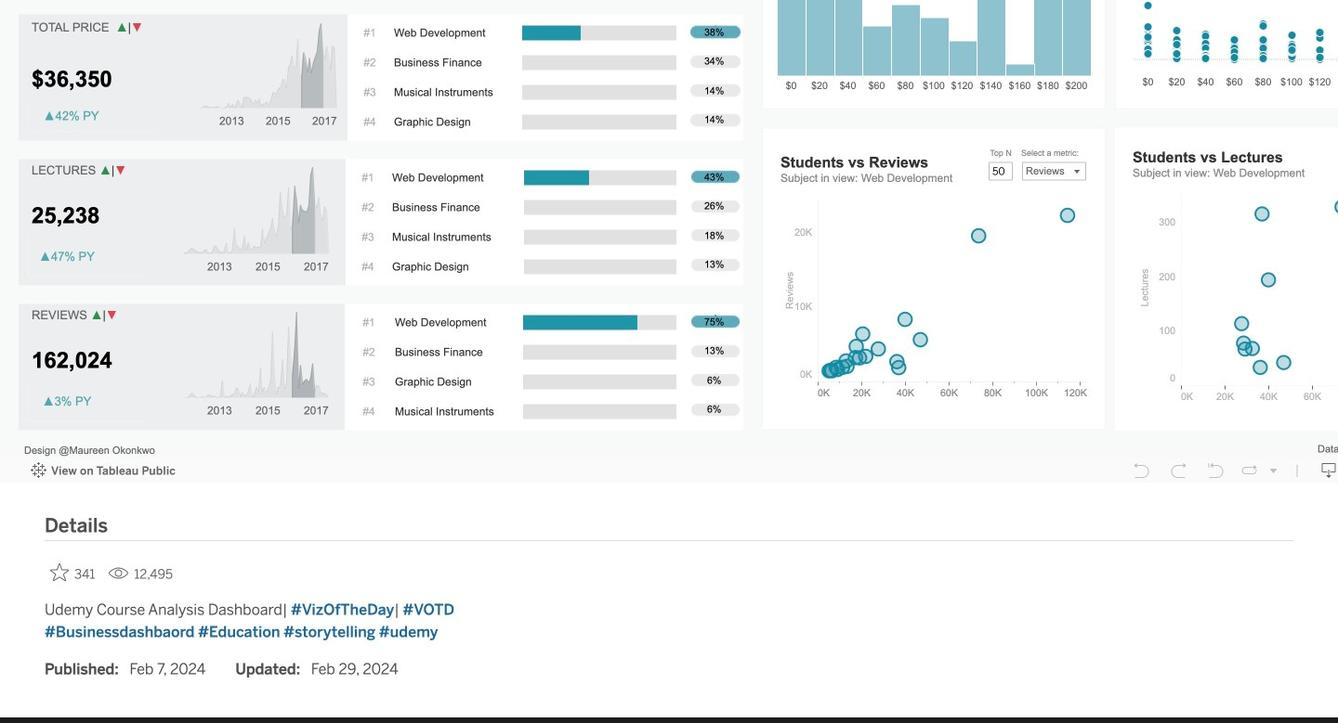 Task type: vqa. For each thing, say whether or not it's contained in the screenshot.
jacob.simon6557 icon
no



Task type: describe. For each thing, give the bounding box(es) containing it.
Add Favorite button
[[45, 558, 101, 588]]

add favorite image
[[50, 563, 69, 582]]



